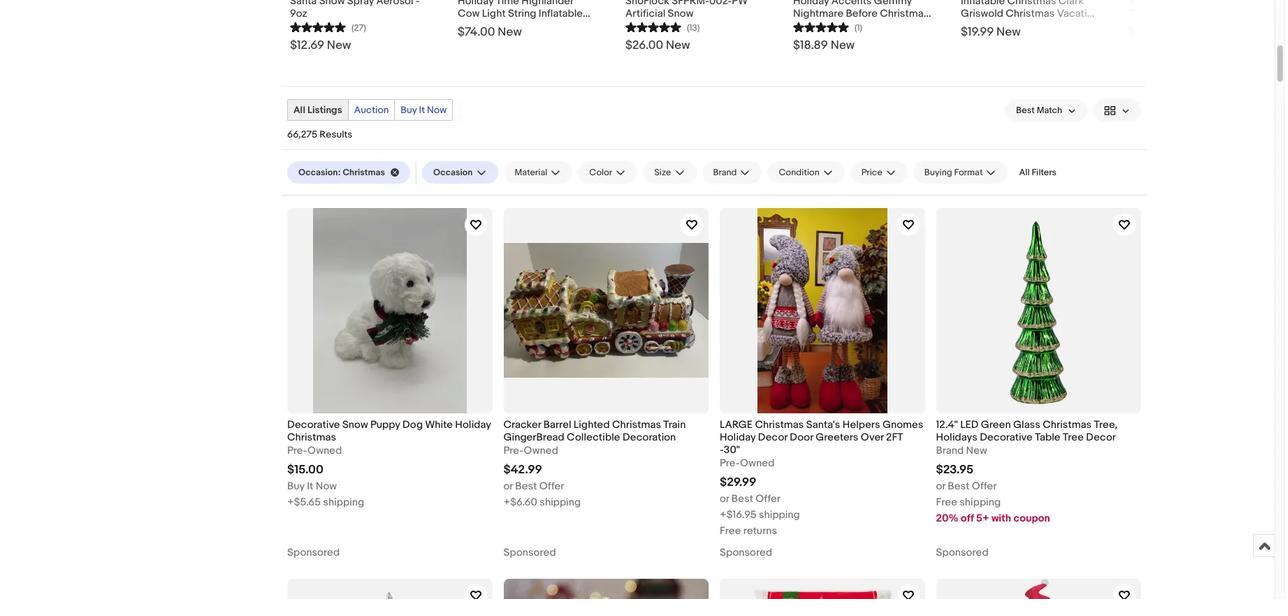 Task type: vqa. For each thing, say whether or not it's contained in the screenshot.
LINEN
no



Task type: locate. For each thing, give the bounding box(es) containing it.
0 vertical spatial -
[[416, 0, 420, 8]]

pre- up $42.99
[[504, 445, 524, 458]]

1 horizontal spatial or
[[720, 493, 730, 506]]

4.8 out of 5 stars image up $12.69 new
[[290, 20, 346, 34]]

all up the 66,275
[[294, 104, 306, 116]]

christmas down with
[[1129, 20, 1178, 33]]

occasion:
[[299, 167, 341, 178]]

1 vertical spatial free
[[720, 525, 741, 538]]

decorative inside the decorative snow puppy dog white holiday christmas pre-owned $15.00 buy it now +$5.65 shipping
[[287, 418, 340, 432]]

0 horizontal spatial 4.8 out of 5 stars image
[[290, 20, 346, 34]]

2 horizontal spatial owned
[[740, 457, 775, 471]]

decorative snow puppy dog white holiday christmas image
[[287, 208, 493, 414]]

holiday for $15.00
[[455, 418, 491, 432]]

0 horizontal spatial decorative
[[287, 418, 340, 432]]

led inside 12.4" led green glass christmas tree, holidays decorative table tree decor brand new $23.95 or best offer free shipping 20% off 5+ with coupon
[[961, 418, 979, 432]]

shipping
[[323, 496, 364, 510], [540, 496, 581, 510], [960, 496, 1001, 510], [759, 509, 800, 522]]

inflatable inside "inflatable christmas clark griswold christmas vacation car buddy led gemmy"
[[961, 0, 1005, 8]]

christmas inside occasion: christmas link
[[343, 167, 385, 178]]

best down $42.99
[[516, 480, 537, 494]]

led
[[1013, 20, 1032, 33], [961, 418, 979, 432]]

sponsored down +$5.65
[[287, 547, 340, 560]]

snow left puppy
[[343, 418, 368, 432]]

brand down the holidays
[[937, 445, 964, 458]]

figurine
[[458, 20, 496, 33], [1215, 20, 1253, 33]]

inflatable up buddy
[[961, 0, 1005, 8]]

new down (27) link
[[327, 38, 351, 52]]

owned down gingerbread
[[524, 445, 559, 458]]

inflatable inside holiday time highlander cow light string inflatable figurine - brown
[[539, 7, 583, 20]]

decor inside large christmas santa's helpers gnomes holiday decor door greeters over 2ft -30" pre-owned $29.99 or best offer +$16.95 shipping free returns
[[758, 431, 788, 444]]

buy
[[401, 104, 417, 116], [287, 480, 305, 494]]

1 vertical spatial now
[[316, 480, 337, 494]]

spray
[[347, 0, 374, 8]]

3 sponsored from the left
[[720, 547, 773, 560]]

0 vertical spatial free
[[937, 496, 958, 510]]

0 horizontal spatial all
[[294, 104, 306, 116]]

all inside button
[[1020, 167, 1030, 178]]

decorative inside 12.4" led green glass christmas tree, holidays decorative table tree decor brand new $23.95 or best offer free shipping 20% off 5+ with coupon
[[980, 431, 1033, 444]]

led right 12.4"
[[961, 418, 979, 432]]

shipping inside the decorative snow puppy dog white holiday christmas pre-owned $15.00 buy it now +$5.65 shipping
[[323, 496, 364, 510]]

sponsored down returns
[[720, 547, 773, 560]]

snow inside the decorative snow puppy dog white holiday christmas pre-owned $15.00 buy it now +$5.65 shipping
[[343, 418, 368, 432]]

2 decor from the left
[[1087, 431, 1117, 444]]

pre- up $15.00
[[287, 445, 308, 458]]

sponsored down off at the bottom of the page
[[937, 547, 989, 560]]

1 horizontal spatial free
[[937, 496, 958, 510]]

snow for santa snow spray aerosol - 9oz
[[319, 0, 345, 8]]

santa snow spray aerosol - 9oz link
[[290, 0, 430, 20]]

1 horizontal spatial buy
[[401, 104, 417, 116]]

all for all listings
[[294, 104, 306, 116]]

best left match
[[1017, 105, 1035, 116]]

0 vertical spatial buy
[[401, 104, 417, 116]]

owned inside cracker barrel lighted christmas train gingerbread collectible decoration pre-owned $42.99 or best offer +$6.60 shipping
[[524, 445, 559, 458]]

2 vertical spatial -
[[720, 444, 724, 457]]

it inside the decorative snow puppy dog white holiday christmas pre-owned $15.00 buy it now +$5.65 shipping
[[307, 480, 313, 494]]

brown
[[505, 20, 534, 33]]

view: gallery view image
[[1105, 103, 1131, 118]]

or inside cracker barrel lighted christmas train gingerbread collectible decoration pre-owned $42.99 or best offer +$6.60 shipping
[[504, 480, 513, 494]]

1 horizontal spatial decor
[[1087, 431, 1117, 444]]

listings
[[308, 104, 342, 116]]

$18.89
[[794, 38, 828, 52]]

$26.50
[[1129, 25, 1167, 39]]

1 horizontal spatial 4.8 out of 5 stars image
[[626, 20, 682, 34]]

christmas inside the decorative snow puppy dog white holiday christmas pre-owned $15.00 buy it now +$5.65 shipping
[[287, 431, 336, 444]]

0 vertical spatial it
[[419, 104, 425, 116]]

christmas left train
[[612, 418, 661, 432]]

inflatable right string
[[539, 7, 583, 20]]

new for $12.69 new
[[327, 38, 351, 52]]

holiday time highlander cow light string inflatable figurine - brown link
[[458, 0, 598, 33]]

new down the holidays
[[967, 445, 988, 458]]

decor right tree
[[1087, 431, 1117, 444]]

(27) link
[[290, 20, 366, 34]]

decor
[[758, 431, 788, 444], [1087, 431, 1117, 444]]

new down (1)
[[831, 38, 855, 52]]

0 horizontal spatial buy
[[287, 480, 305, 494]]

1 decor from the left
[[758, 431, 788, 444]]

$15.00
[[287, 463, 324, 477]]

0 horizontal spatial inflatable
[[539, 7, 583, 20]]

1 horizontal spatial inflatable
[[961, 0, 1005, 8]]

it down $15.00
[[307, 480, 313, 494]]

decor left door at the bottom right of page
[[758, 431, 788, 444]]

owned inside the decorative snow puppy dog white holiday christmas pre-owned $15.00 buy it now +$5.65 shipping
[[308, 445, 342, 458]]

shipping up 5+
[[960, 496, 1001, 510]]

sponsored for pre-
[[720, 547, 773, 560]]

it right auction "link"
[[419, 104, 425, 116]]

occasion: christmas link
[[287, 162, 410, 184]]

1 figurine from the left
[[458, 20, 496, 33]]

with
[[1153, 0, 1174, 8]]

results
[[320, 129, 353, 141]]

with
[[992, 512, 1012, 526]]

0 horizontal spatial led
[[961, 418, 979, 432]]

0 horizontal spatial pre-
[[287, 445, 308, 458]]

0 horizontal spatial now
[[316, 480, 337, 494]]

6010750
[[1206, 0, 1246, 8]]

large christmas santa's helpers gnomes holiday decor door greeters over 2ft -30" image
[[720, 208, 925, 414]]

0 horizontal spatial or
[[504, 480, 513, 494]]

0 horizontal spatial free
[[720, 525, 741, 538]]

now down $15.00
[[316, 480, 337, 494]]

free inside large christmas santa's helpers gnomes holiday decor door greeters over 2ft -30" pre-owned $29.99 or best offer +$16.95 shipping free returns
[[720, 525, 741, 538]]

1 vertical spatial buy
[[287, 480, 305, 494]]

material
[[515, 167, 548, 178]]

offer up 5+
[[972, 480, 997, 494]]

best match button
[[1005, 99, 1088, 122]]

offer inside 12.4" led green glass christmas tree, holidays decorative table tree decor brand new $23.95 or best offer free shipping 20% off 5+ with coupon
[[972, 480, 997, 494]]

holiday inside the decorative snow puppy dog white holiday christmas pre-owned $15.00 buy it now +$5.65 shipping
[[455, 418, 491, 432]]

0 vertical spatial brand
[[714, 167, 737, 178]]

christmas right occasion:
[[343, 167, 385, 178]]

- right 'aerosol'
[[416, 0, 420, 8]]

all left filters
[[1020, 167, 1030, 178]]

1 horizontal spatial brand
[[937, 445, 964, 458]]

play
[[1170, 7, 1195, 20]]

free down +$16.95
[[720, 525, 741, 538]]

or inside 12.4" led green glass christmas tree, holidays decorative table tree decor brand new $23.95 or best offer free shipping 20% off 5+ with coupon
[[937, 480, 946, 494]]

0 horizontal spatial brand
[[714, 167, 737, 178]]

gingerbread
[[504, 431, 565, 444]]

sponsored for $23.95
[[937, 547, 989, 560]]

$29.99
[[720, 476, 757, 490]]

4.8 out of 5 stars image
[[290, 20, 346, 34], [626, 20, 682, 34]]

train
[[664, 418, 686, 432]]

time
[[1129, 7, 1152, 20]]

1 vertical spatial led
[[961, 418, 979, 432]]

4.8 out of 5 stars image for $26.00
[[626, 20, 682, 34]]

(1)
[[855, 22, 863, 34]]

or up +$16.95
[[720, 493, 730, 506]]

0 vertical spatial now
[[427, 104, 447, 116]]

size button
[[643, 162, 697, 184]]

- down large
[[720, 444, 724, 457]]

2 horizontal spatial offer
[[972, 480, 997, 494]]

0 vertical spatial all
[[294, 104, 306, 116]]

auction
[[354, 104, 389, 116]]

snow inside snoflock sfprm-002-pw artificial snow
[[668, 7, 694, 20]]

holiday
[[458, 0, 494, 8], [455, 418, 491, 432], [720, 431, 756, 444]]

1 horizontal spatial led
[[1013, 20, 1032, 33]]

or up +$6.60
[[504, 480, 513, 494]]

pre- inside the decorative snow puppy dog white holiday christmas pre-owned $15.00 buy it now +$5.65 shipping
[[287, 445, 308, 458]]

new down string
[[498, 25, 522, 39]]

led right buddy
[[1013, 20, 1032, 33]]

$26.00 new
[[626, 38, 690, 52]]

holiday right white on the bottom
[[455, 418, 491, 432]]

sponsored for offer
[[504, 547, 556, 560]]

all listings
[[294, 104, 342, 116]]

buy it now link
[[395, 100, 453, 120]]

snow inside santa snow spray aerosol - 9oz
[[319, 0, 345, 8]]

66,275
[[287, 129, 318, 141]]

tails with heart 6010750 fao time to play resin christmas mouse figurine
[[1129, 0, 1268, 33]]

2 figurine from the left
[[1215, 20, 1253, 33]]

decoration
[[623, 431, 676, 444]]

it
[[419, 104, 425, 116], [307, 480, 313, 494]]

offer down $42.99
[[540, 480, 565, 494]]

christmas inside large christmas santa's helpers gnomes holiday decor door greeters over 2ft -30" pre-owned $29.99 or best offer +$16.95 shipping free returns
[[755, 418, 804, 432]]

$42.99
[[504, 463, 543, 477]]

new down the (13)
[[666, 38, 690, 52]]

holiday up $29.99
[[720, 431, 756, 444]]

new for $26.00 new
[[666, 38, 690, 52]]

match
[[1037, 105, 1063, 116]]

new for $26.50 new
[[1169, 25, 1194, 39]]

0 horizontal spatial owned
[[308, 445, 342, 458]]

20%
[[937, 512, 959, 526]]

owned
[[308, 445, 342, 458], [524, 445, 559, 458], [740, 457, 775, 471]]

0 horizontal spatial it
[[307, 480, 313, 494]]

4 sponsored from the left
[[937, 547, 989, 560]]

christmas up $15.00
[[287, 431, 336, 444]]

1 horizontal spatial figurine
[[1215, 20, 1253, 33]]

- inside santa snow spray aerosol - 9oz
[[416, 0, 420, 8]]

sponsored for +$5.65
[[287, 547, 340, 560]]

1 horizontal spatial pre-
[[504, 445, 524, 458]]

+$5.65
[[287, 496, 321, 510]]

0 vertical spatial led
[[1013, 20, 1032, 33]]

1 vertical spatial all
[[1020, 167, 1030, 178]]

pre- inside large christmas santa's helpers gnomes holiday decor door greeters over 2ft -30" pre-owned $29.99 or best offer +$16.95 shipping free returns
[[720, 457, 740, 471]]

holiday inside large christmas santa's helpers gnomes holiday decor door greeters over 2ft -30" pre-owned $29.99 or best offer +$16.95 shipping free returns
[[720, 431, 756, 444]]

christmas left the tree,
[[1043, 418, 1092, 432]]

new for $74.00 new
[[498, 25, 522, 39]]

1 sponsored from the left
[[287, 547, 340, 560]]

christmas inside 12.4" led green glass christmas tree, holidays decorative table tree decor brand new $23.95 or best offer free shipping 20% off 5+ with coupon
[[1043, 418, 1092, 432]]

1 horizontal spatial all
[[1020, 167, 1030, 178]]

tails with heart 6010750 fao time to play resin christmas mouse figurine link
[[1129, 0, 1269, 33]]

owned up $29.99
[[740, 457, 775, 471]]

new right $19.99
[[997, 25, 1021, 39]]

1 vertical spatial brand
[[937, 445, 964, 458]]

christmas left clark
[[1006, 7, 1055, 20]]

shipping right +$6.60
[[540, 496, 581, 510]]

1 horizontal spatial now
[[427, 104, 447, 116]]

0 horizontal spatial decor
[[758, 431, 788, 444]]

0 horizontal spatial -
[[416, 0, 420, 8]]

brand right size dropdown button on the right top of the page
[[714, 167, 737, 178]]

heart
[[1177, 0, 1203, 8]]

new inside 12.4" led green glass christmas tree, holidays decorative table tree decor brand new $23.95 or best offer free shipping 20% off 5+ with coupon
[[967, 445, 988, 458]]

brand inside dropdown button
[[714, 167, 737, 178]]

1 4.8 out of 5 stars image from the left
[[290, 20, 346, 34]]

1 vertical spatial it
[[307, 480, 313, 494]]

12.4" led green glass christmas tree, holidays decorative table tree decor brand new $23.95 or best offer free shipping 20% off 5+ with coupon
[[937, 418, 1118, 526]]

snoflock
[[626, 0, 670, 8]]

2 horizontal spatial pre-
[[720, 457, 740, 471]]

christmas right large
[[755, 418, 804, 432]]

shipping inside large christmas santa's helpers gnomes holiday decor door greeters over 2ft -30" pre-owned $29.99 or best offer +$16.95 shipping free returns
[[759, 509, 800, 522]]

new down play
[[1169, 25, 1194, 39]]

offer inside cracker barrel lighted christmas train gingerbread collectible decoration pre-owned $42.99 or best offer +$6.60 shipping
[[540, 480, 565, 494]]

color
[[590, 167, 613, 178]]

2 horizontal spatial -
[[720, 444, 724, 457]]

buy it now
[[401, 104, 447, 116]]

$74.00
[[458, 25, 495, 39]]

best down $23.95
[[948, 480, 970, 494]]

best up +$16.95
[[732, 493, 754, 506]]

0 horizontal spatial figurine
[[458, 20, 496, 33]]

now
[[427, 104, 447, 116], [316, 480, 337, 494]]

car
[[961, 20, 978, 33]]

shipping up returns
[[759, 509, 800, 522]]

now up occasion
[[427, 104, 447, 116]]

-
[[416, 0, 420, 8], [498, 20, 503, 33], [720, 444, 724, 457]]

1 horizontal spatial decorative
[[980, 431, 1033, 444]]

aerosol
[[376, 0, 414, 8]]

decorative left table
[[980, 431, 1033, 444]]

free up the 20%
[[937, 496, 958, 510]]

2 horizontal spatial or
[[937, 480, 946, 494]]

decorative
[[287, 418, 340, 432], [980, 431, 1033, 444]]

snow up the (13)
[[668, 7, 694, 20]]

cow
[[458, 7, 480, 20]]

5 out of 5 stars image
[[794, 20, 849, 34]]

holiday inside holiday time highlander cow light string inflatable figurine - brown
[[458, 0, 494, 8]]

owned inside large christmas santa's helpers gnomes holiday decor door greeters over 2ft -30" pre-owned $29.99 or best offer +$16.95 shipping free returns
[[740, 457, 775, 471]]

off
[[961, 512, 974, 526]]

buy up +$5.65
[[287, 480, 305, 494]]

owned up $15.00
[[308, 445, 342, 458]]

1 horizontal spatial offer
[[756, 493, 781, 506]]

price button
[[851, 162, 908, 184]]

sponsored down +$6.60
[[504, 547, 556, 560]]

tails
[[1129, 0, 1150, 8]]

christmas inside tails with heart 6010750 fao time to play resin christmas mouse figurine
[[1129, 20, 1178, 33]]

1 horizontal spatial -
[[498, 20, 503, 33]]

offer up returns
[[756, 493, 781, 506]]

dog
[[403, 418, 423, 432]]

buy right 'auction'
[[401, 104, 417, 116]]

$18.89 new
[[794, 38, 855, 52]]

1 vertical spatial -
[[498, 20, 503, 33]]

snow up (27) link
[[319, 0, 345, 8]]

decorative up $15.00
[[287, 418, 340, 432]]

1 horizontal spatial owned
[[524, 445, 559, 458]]

free
[[937, 496, 958, 510], [720, 525, 741, 538]]

large christmas santa's helpers gnomes holiday decor door greeters over 2ft -30" pre-owned $29.99 or best offer +$16.95 shipping free returns
[[720, 418, 924, 538]]

or down $23.95
[[937, 480, 946, 494]]

gemmy
[[1034, 20, 1072, 33]]

4.8 out of 5 stars image up $26.00 new
[[626, 20, 682, 34]]

or inside large christmas santa's helpers gnomes holiday decor door greeters over 2ft -30" pre-owned $29.99 or best offer +$16.95 shipping free returns
[[720, 493, 730, 506]]

pre- down 30" on the right
[[720, 457, 740, 471]]

2 4.8 out of 5 stars image from the left
[[626, 20, 682, 34]]

shipping right +$5.65
[[323, 496, 364, 510]]

color button
[[578, 162, 638, 184]]

- inside holiday time highlander cow light string inflatable figurine - brown
[[498, 20, 503, 33]]

holiday up $74.00
[[458, 0, 494, 8]]

all filters button
[[1014, 162, 1063, 184]]

0 horizontal spatial offer
[[540, 480, 565, 494]]

- left brown
[[498, 20, 503, 33]]

2 sponsored from the left
[[504, 547, 556, 560]]

offer inside large christmas santa's helpers gnomes holiday decor door greeters over 2ft -30" pre-owned $29.99 or best offer +$16.95 shipping free returns
[[756, 493, 781, 506]]



Task type: describe. For each thing, give the bounding box(es) containing it.
coupon
[[1014, 512, 1051, 526]]

66,275 results
[[287, 129, 353, 141]]

9oz
[[290, 7, 308, 20]]

pre- inside cracker barrel lighted christmas train gingerbread collectible decoration pre-owned $42.99 or best offer +$6.60 shipping
[[504, 445, 524, 458]]

decor inside 12.4" led green glass christmas tree, holidays decorative table tree decor brand new $23.95 or best offer free shipping 20% off 5+ with coupon
[[1087, 431, 1117, 444]]

auction link
[[349, 100, 395, 120]]

mouse
[[1180, 20, 1213, 33]]

(13)
[[687, 22, 700, 34]]

$26.00
[[626, 38, 664, 52]]

barrel
[[544, 418, 572, 432]]

white
[[425, 418, 453, 432]]

clark
[[1059, 0, 1084, 8]]

12.4"
[[937, 418, 958, 432]]

free inside 12.4" led green glass christmas tree, holidays decorative table tree decor brand new $23.95 or best offer free shipping 20% off 5+ with coupon
[[937, 496, 958, 510]]

lighted
[[574, 418, 610, 432]]

condition button
[[768, 162, 845, 184]]

buy inside the decorative snow puppy dog white holiday christmas pre-owned $15.00 buy it now +$5.65 shipping
[[287, 480, 305, 494]]

to
[[1155, 7, 1168, 20]]

snoflock sfprm-002-pw artificial snow
[[626, 0, 748, 20]]

(27)
[[352, 22, 366, 34]]

best inside cracker barrel lighted christmas train gingerbread collectible decoration pre-owned $42.99 or best offer +$6.60 shipping
[[516, 480, 537, 494]]

shipping inside 12.4" led green glass christmas tree, holidays decorative table tree decor brand new $23.95 or best offer free shipping 20% off 5+ with coupon
[[960, 496, 1001, 510]]

best match
[[1017, 105, 1063, 116]]

large
[[720, 418, 753, 432]]

4.8 out of 5 stars image for $12.69
[[290, 20, 346, 34]]

best inside large christmas santa's helpers gnomes holiday decor door greeters over 2ft -30" pre-owned $29.99 or best offer +$16.95 shipping free returns
[[732, 493, 754, 506]]

greeters
[[816, 431, 859, 444]]

tree,
[[1095, 418, 1118, 432]]

$23.95
[[937, 463, 974, 477]]

brand button
[[702, 162, 762, 184]]

best inside 12.4" led green glass christmas tree, holidays decorative table tree decor brand new $23.95 or best offer free shipping 20% off 5+ with coupon
[[948, 480, 970, 494]]

now inside the decorative snow puppy dog white holiday christmas pre-owned $15.00 buy it now +$5.65 shipping
[[316, 480, 337, 494]]

decorative snow puppy dog white holiday christmas pre-owned $15.00 buy it now +$5.65 shipping
[[287, 418, 491, 510]]

santa snow spray aerosol - 9oz
[[290, 0, 420, 20]]

(13) link
[[626, 20, 700, 34]]

shipping inside cracker barrel lighted christmas train gingerbread collectible decoration pre-owned $42.99 or best offer +$6.60 shipping
[[540, 496, 581, 510]]

helpers
[[843, 418, 881, 432]]

christmas up gemmy
[[1008, 0, 1057, 8]]

holiday time highlander cow light string inflatable figurine - brown
[[458, 0, 583, 33]]

12.4" led green glass christmas tree, holidays decorative table tree decor link
[[937, 418, 1142, 445]]

cracker barrel lighted christmas train gingerbread collectible decoration link
[[504, 418, 709, 445]]

new for $18.89 new
[[831, 38, 855, 52]]

santa
[[290, 0, 317, 8]]

christmas inside cracker barrel lighted christmas train gingerbread collectible decoration pre-owned $42.99 or best offer +$6.60 shipping
[[612, 418, 661, 432]]

1 horizontal spatial it
[[419, 104, 425, 116]]

returns
[[744, 525, 778, 538]]

resin
[[1197, 7, 1224, 20]]

30"
[[724, 444, 740, 457]]

green
[[981, 418, 1011, 432]]

door
[[790, 431, 814, 444]]

12.4" led green glass christmas tree, holidays decorative table tree decor image
[[937, 208, 1142, 414]]

cracker barrel lighted christmas train gingerbread collectible decoration image
[[504, 208, 709, 414]]

buying format button
[[914, 162, 1008, 184]]

over
[[861, 431, 884, 444]]

puppy
[[371, 418, 400, 432]]

$74.00 new
[[458, 25, 522, 39]]

$19.99 new
[[961, 25, 1021, 39]]

glass
[[1014, 418, 1041, 432]]

led inside "inflatable christmas clark griswold christmas vacation car buddy led gemmy"
[[1013, 20, 1032, 33]]

(1) link
[[794, 20, 863, 34]]

$19.99
[[961, 25, 994, 39]]

inflatable christmas clark griswold christmas vacation car buddy led gemmy
[[961, 0, 1100, 33]]

gnomes
[[883, 418, 924, 432]]

002-
[[710, 0, 732, 8]]

holiday for $29.99
[[720, 431, 756, 444]]

sfprm-
[[672, 0, 710, 8]]

all for all filters
[[1020, 167, 1030, 178]]

best inside dropdown button
[[1017, 105, 1035, 116]]

fao
[[1249, 0, 1268, 8]]

new for $19.99 new
[[997, 25, 1021, 39]]

all listings link
[[288, 100, 348, 120]]

pw
[[732, 0, 748, 8]]

2ft
[[887, 431, 903, 444]]

large christmas santa's helpers gnomes holiday decor door greeters over 2ft -30" link
[[720, 418, 925, 457]]

tree
[[1063, 431, 1084, 444]]

buying
[[925, 167, 953, 178]]

brand inside 12.4" led green glass christmas tree, holidays decorative table tree decor brand new $23.95 or best offer free shipping 20% off 5+ with coupon
[[937, 445, 964, 458]]

all filters
[[1020, 167, 1057, 178]]

occasion
[[434, 167, 473, 178]]

price
[[862, 167, 883, 178]]

$26.50 new
[[1129, 25, 1194, 39]]

collectible
[[567, 431, 621, 444]]

+$16.95
[[720, 509, 757, 522]]

format
[[955, 167, 983, 178]]

figurine inside tails with heart 6010750 fao time to play resin christmas mouse figurine
[[1215, 20, 1253, 33]]

holidays
[[937, 431, 978, 444]]

- inside large christmas santa's helpers gnomes holiday decor door greeters over 2ft -30" pre-owned $29.99 or best offer +$16.95 shipping free returns
[[720, 444, 724, 457]]

occasion button
[[422, 162, 498, 184]]

+$6.60
[[504, 496, 538, 510]]

light
[[482, 7, 506, 20]]

buying format
[[925, 167, 983, 178]]

size
[[655, 167, 672, 178]]

decorative snow puppy dog white holiday christmas link
[[287, 418, 493, 445]]

figurine inside holiday time highlander cow light string inflatable figurine - brown
[[458, 20, 496, 33]]

$12.69
[[290, 38, 324, 52]]

snow for decorative snow puppy dog white holiday christmas pre-owned $15.00 buy it now +$5.65 shipping
[[343, 418, 368, 432]]



